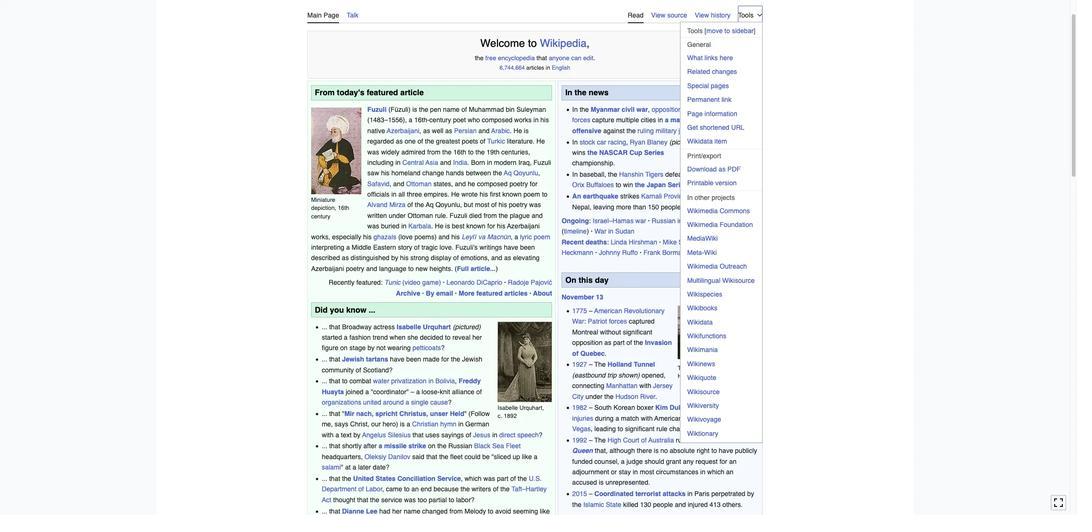 Task type: describe. For each thing, give the bounding box(es) containing it.
duk-
[[670, 405, 685, 412]]

his inside the states, and he composed poetry for officials in all three empires. he wrote his first known poem to alvand mirza
[[480, 191, 488, 198]]

1 vertical spatial under
[[586, 393, 603, 401]]

outreach
[[720, 263, 748, 271]]

a inside that, although there is no absolute right to have publicly funded counsel, a judge should grant any request for an adjournment or stay in most circumstances in which an accused is unrepresented.
[[621, 458, 625, 466]]

captured montreal without significant opposition as part of the
[[573, 318, 655, 347]]

that for ... that " mir nach, spricht christus, unser held
[[329, 411, 340, 418]]

christian hymn
[[412, 421, 457, 429]]

. inside the free encyclopedia that anyone can edit . 6,744,664 articles in english
[[594, 55, 596, 62]]

was inside literature. he was widely admired from the 16th to the 19th centuries, including in
[[368, 148, 379, 156]]

1 horizontal spatial american
[[655, 415, 683, 423]]

a inside the a major offensive
[[665, 116, 669, 124]]

for inside . he is best known for his azerbaijani works, especially his
[[488, 223, 495, 230]]

" up says
[[342, 411, 345, 418]]

most inside of the aq qoyunlu, but most of his poetry was written under ottoman rule. fuzuli died from the plague and was buried in
[[475, 201, 490, 209]]

of down three
[[408, 201, 413, 209]]

to right move
[[725, 27, 731, 35]]

1 vertical spatial series
[[668, 182, 688, 189]]

of right poets
[[480, 138, 486, 145]]

(pictured) inside ... that  broadway actress isabelle urquhart (pictured) started a fashion trend when she decided to reveal her figure on stage by not wearing
[[453, 324, 481, 331]]

trip inside the eastbound trip of the holland tunnel
[[719, 365, 727, 372]]

of up taft–hartley
[[511, 476, 516, 483]]

wikiquote
[[688, 375, 717, 382]]

on inside ... that shortly after a missile strike on the russian black sea fleet headquarters, oleksiy danilov said that the fleet could be "sliced up like a salami " at a later date?
[[428, 443, 436, 451]]

as left well
[[423, 127, 430, 135]]

in up black sea fleet "link"
[[493, 432, 498, 439]]

writings
[[480, 244, 502, 252]]

of up 'there'
[[642, 437, 647, 445]]

of right the one
[[418, 138, 423, 145]]

the inside . born in modern iraq, fuzuli saw his homeland change hands between the
[[493, 170, 503, 177]]

the inside the eastbound trip of the holland tunnel
[[735, 365, 744, 372]]

and down writings
[[492, 255, 503, 262]]

like inside ... that shortly after a missile strike on the russian black sea fleet headquarters, oleksiy danilov said that the fleet could be "sliced up like a salami " at a later date?
[[522, 454, 532, 461]]

... for ... that to combat water privatization in bolivia ,
[[322, 378, 328, 386]]

been inside ghazals (love poems) and his leylī va macnūn , a lyric poem interpreting a middle eastern story of tragic love. fuzuli's writings have been described as distinguished by his strong display of emotions, and as elevating azerbaijani poetry and language to new heights. (
[[521, 244, 535, 252]]

recently featured:
[[329, 279, 385, 287]]

urquhart,
[[520, 405, 544, 412]]

headquarters,
[[322, 454, 363, 461]]

of inside the eastbound trip of the holland tunnel
[[729, 365, 734, 372]]

win
[[624, 182, 634, 189]]

. up 1927 – the holland tunnel (eastbound trip shown)
[[605, 350, 607, 358]]

jesus link
[[473, 432, 491, 439]]

that for ... that to combat water privatization in bolivia ,
[[329, 378, 340, 386]]

composed inside the states, and he composed poetry for officials in all three empires. he wrote his first known poem to alvand mirza
[[477, 180, 508, 188]]

leaving
[[594, 203, 615, 211]]

0 vertical spatial :
[[589, 217, 591, 225]]

safavid link
[[368, 180, 390, 188]]

in down request
[[701, 469, 706, 477]]

mike shuster
[[663, 239, 702, 246]]

" (follow me, says christ, our hero) is a
[[322, 411, 490, 429]]

of inside russian invasion of ukraine timeline
[[704, 217, 710, 225]]

her inside "had her name changed from melody to avoid seeming like"
[[393, 508, 402, 516]]

been inside have been made for the jewish community of scotland?
[[407, 356, 421, 364]]

ruffo
[[623, 249, 638, 257]]

part inside captured montreal without significant opposition as part of the
[[614, 339, 625, 347]]

anyone
[[549, 55, 570, 62]]

0 vertical spatial azerbaijani
[[387, 127, 420, 135]]

the up championship.
[[588, 149, 598, 157]]

as right described
[[342, 255, 349, 262]]

a right at at bottom left
[[353, 464, 357, 472]]

was down written
[[368, 223, 379, 230]]

that right said
[[427, 454, 438, 461]]

the left the fleet
[[439, 454, 449, 461]]

new
[[416, 265, 428, 273]]

that for ... that shortly after a missile strike on the russian black sea fleet headquarters, oleksiy danilov said that the fleet could be "sliced up like a salami " at a later date?
[[329, 443, 340, 451]]

could
[[465, 454, 481, 461]]

1 vertical spatial people
[[654, 502, 674, 509]]

the up printable in the right of the page
[[686, 171, 695, 179]]

by inside in german with a text by
[[354, 432, 361, 439]]

for inside that, although there is no absolute right to have publicly funded counsel, a judge should grant any request for an adjournment or stay in most circumstances in which an accused is unrepresented.
[[720, 458, 728, 466]]

1 vertical spatial articles
[[505, 290, 528, 297]]

he inside the states, and he composed poetry for officials in all three empires. he wrote his first known poem to alvand mirza
[[452, 191, 460, 198]]

angelus silesius that uses sayings of jesus in direct speech ?
[[362, 432, 543, 439]]

fuzuli ( füzuli
[[368, 106, 409, 113]]

miniature
[[311, 197, 336, 204]]

1775 –
[[573, 308, 595, 315]]

the down at at bottom left
[[342, 476, 352, 483]]

karbala
[[409, 223, 432, 230]]

the for dietrich v the queen
[[732, 437, 744, 445]]

isabelle inside ... that  broadway actress isabelle urquhart (pictured) started a fashion trend when she decided to reveal her figure on stage by not wearing
[[397, 324, 421, 331]]

accused
[[573, 480, 597, 487]]

an down conciliation
[[412, 486, 419, 494]]

and right the asia
[[440, 159, 452, 167]]

a inside in german with a text by
[[336, 432, 339, 439]]

in for in the news
[[566, 88, 573, 97]]

a down "especially"
[[346, 244, 350, 252]]

"coordinator" –
[[371, 389, 415, 396]]

is inside ) is the pen name of muhammad bin suleyman (1483–1556), a 16th-century poet who composed works in his native
[[413, 106, 418, 113]]

which inside that, although there is no absolute right to have publicly funded counsel, a judge should grant any request for an adjournment or stay in most circumstances in which an accused is unrepresented.
[[708, 469, 725, 477]]

manhattan with
[[607, 383, 654, 390]]

... that to combat water privatization in bolivia ,
[[322, 378, 459, 386]]

war inside the american revolutionary war
[[573, 318, 585, 326]]

an up perpetrated
[[727, 469, 734, 477]]

elevating
[[513, 255, 540, 262]]

0 vertical spatial (
[[389, 106, 391, 113]]

in down wikivoyage
[[697, 426, 702, 433]]

and down attacks
[[675, 502, 687, 509]]

the up labor?
[[461, 486, 470, 494]]

... for ... that  broadway actress isabelle urquhart (pictured) started a fashion trend when she decided to reveal her figure on stage by not wearing
[[322, 324, 328, 331]]

fatal
[[724, 405, 737, 412]]

significant for to
[[626, 426, 655, 433]]

holland tunnel link
[[608, 361, 656, 369]]

the up taft–hartley
[[518, 476, 527, 483]]

as left pdf
[[719, 166, 726, 173]]

... for ... that shortly after a missile strike on the russian black sea fleet headquarters, oleksiy danilov said that the fleet could be "sliced up like a salami " at a later date?
[[322, 443, 328, 451]]

grant
[[667, 458, 682, 466]]

in up orix
[[573, 171, 578, 179]]

says
[[335, 421, 349, 429]]

his inside ) is the pen name of muhammad bin suleyman (1483–1556), a 16th-century poet who composed works in his native
[[541, 116, 549, 124]]

labor
[[366, 486, 383, 494]]

was left too
[[404, 497, 416, 504]]

a right up
[[534, 454, 538, 461]]

cities
[[641, 116, 657, 124]]

war in sudan link
[[595, 228, 635, 236]]

. up '1982 – south korean boxer kim duk-koo suffered fatal'
[[656, 393, 658, 401]]

of down first
[[492, 201, 497, 209]]

" inside " (follow me, says christ, our hero) is a
[[465, 411, 467, 418]]

the up born
[[476, 148, 485, 156]]

stock car racing link
[[580, 138, 627, 146]]

a up mir nach, spricht christus, unser held link
[[406, 399, 410, 407]]

edit
[[584, 55, 594, 62]]

as up greatest
[[446, 127, 453, 135]]

composed inside ) is the pen name of muhammad bin suleyman (1483–1556), a 16th-century poet who composed works in his native
[[482, 116, 513, 124]]

is left no
[[654, 448, 659, 455]]

myanmar
[[591, 106, 620, 113]]

ottoman inside aq qoyunlu , safavid , and ottoman
[[406, 180, 432, 188]]

opposition inside captured montreal without significant opposition as part of the
[[573, 339, 603, 347]]

1 horizontal spatial forces
[[609, 318, 628, 326]]

the down the multiple
[[627, 127, 636, 135]]

during a match with american ray mancini in
[[594, 415, 730, 423]]

. inside in stock car racing , ryan blaney (pictured) wins the nascar cup series championship. in baseball, the hanshin tigers defeat the orix buffaloes to win the japan series .
[[688, 182, 690, 189]]

to up the free encyclopedia that anyone can edit . 6,744,664 articles in english
[[528, 37, 537, 49]]

but
[[464, 201, 474, 209]]

1 horizontal spatial blaney
[[717, 184, 735, 191]]

in right ruled
[[693, 437, 698, 445]]

central asia link
[[403, 159, 439, 167]]

and inside aq qoyunlu , safavid , and ottoman
[[394, 180, 405, 188]]

in right 'stay'
[[633, 469, 638, 477]]

in inside in paris perpetrated by the
[[688, 491, 693, 498]]

city
[[573, 393, 584, 401]]

0 vertical spatial ?
[[441, 345, 445, 352]]

1 horizontal spatial featured
[[477, 290, 503, 297]]

– for 1992
[[589, 437, 593, 445]]

0 vertical spatial with
[[640, 383, 652, 390]]

decided
[[420, 334, 444, 342]]

? inside joined a "coordinator" – a loose-knit alliance of organizations united around a single cause ?
[[448, 399, 452, 407]]

ryan blaney in may 2023 image
[[702, 106, 759, 182]]

the down the uses
[[438, 443, 447, 451]]

was up the plague on the top of the page
[[530, 201, 541, 209]]

dietrich v the queen
[[573, 437, 744, 455]]

wikiversity link
[[681, 400, 763, 413]]

his inside of the aq qoyunlu, but most of his poetry was written under ottoman rule. fuzuli died from the plague and was buried in
[[499, 201, 507, 209]]

name inside "had her name changed from melody to avoid seeming like"
[[404, 508, 421, 516]]

the down hanshin tigers link
[[635, 182, 645, 189]]

on this day
[[566, 276, 609, 285]]

native
[[368, 127, 385, 135]]

the free encyclopedia that anyone can edit . 6,744,664 articles in english
[[475, 55, 596, 71]]

that inside the free encyclopedia that anyone can edit . 6,744,664 articles in english
[[537, 55, 548, 62]]

u.s. department of labor
[[322, 476, 542, 494]]

in up loose-
[[429, 378, 434, 386]]

english link
[[552, 64, 571, 71]]

nominate
[[698, 260, 728, 268]]

, inside ghazals (love poems) and his leylī va macnūn , a lyric poem interpreting a middle eastern story of tragic love. fuzuli's writings have been described as distinguished by his strong display of emotions, and as elevating azerbaijani poetry and language to new heights. (
[[511, 233, 513, 241]]

1 jewish from the left
[[342, 356, 364, 364]]

in up the ruling military junta link on the top of the page
[[658, 116, 664, 124]]

to down united states conciliation service link
[[404, 486, 410, 494]]

and inside of the aq qoyunlu, but most of his poetry was written under ottoman rule. fuzuli died from the plague and was buried in
[[532, 212, 543, 220]]

0 horizontal spatial page
[[324, 11, 339, 19]]

download as pdf link
[[681, 163, 763, 176]]

central
[[403, 159, 424, 167]]

that for ... that dianne lee
[[329, 508, 340, 516]]

1 vertical spatial :
[[608, 239, 609, 246]]

in down israel–hamas
[[609, 228, 614, 236]]

permanent link
[[688, 96, 732, 104]]

jewish inside have been made for the jewish community of scotland?
[[462, 356, 483, 364]]

a right after
[[379, 443, 383, 451]]

tools for tools
[[739, 11, 754, 19]]

holland inside the eastbound trip of the holland tunnel
[[678, 373, 698, 380]]

va
[[479, 233, 486, 241]]

to inside the states, and he composed poetry for officials in all three empires. he wrote his first known poem to alvand mirza
[[542, 191, 548, 198]]

an down davies
[[730, 260, 738, 268]]

forces inside the opposition forces
[[573, 116, 591, 124]]

oleksiy
[[365, 454, 387, 461]]

0 horizontal spatial part
[[497, 476, 509, 483]]

the inside the free encyclopedia that anyone can edit . 6,744,664 articles in english
[[475, 55, 484, 62]]

request
[[696, 458, 718, 466]]

fullscreen image
[[1055, 499, 1064, 509]]

pen
[[430, 106, 442, 113]]

poetry inside the states, and he composed poetry for officials in all three empires. he wrote his first known poem to alvand mirza
[[510, 180, 528, 188]]

in left las
[[723, 415, 728, 423]]

game)
[[423, 279, 441, 287]]

in for in stock car racing , ryan blaney (pictured) wins the nascar cup series championship. in baseball, the hanshin tigers defeat the orix buffaloes to win the japan series .
[[573, 138, 578, 146]]

to down , came to an end because the writers of the in the left bottom of the page
[[449, 497, 455, 504]]

angelus silesius link
[[362, 432, 411, 439]]

wikiquote link
[[681, 372, 763, 385]]

privatization
[[391, 378, 427, 386]]

that for ... that  broadway actress isabelle urquhart (pictured) started a fashion trend when she decided to reveal her figure on stage by not wearing
[[329, 324, 340, 331]]

christian hymn link
[[412, 421, 457, 429]]

miniature depiction, 16th century image
[[311, 108, 362, 195]]

and inside the states, and he composed poetry for officials in all three empires. he wrote his first known poem to alvand mirza
[[455, 180, 466, 188]]

a inside ... that  broadway actress isabelle urquhart (pictured) started a fashion trend when she decided to reveal her figure on stage by not wearing
[[344, 334, 348, 342]]

states
[[376, 476, 396, 483]]

a inside " (follow me, says christ, our hero) is a
[[407, 421, 411, 429]]

the up south
[[605, 393, 614, 401]]

2 horizontal spatial ?
[[539, 432, 543, 439]]

0 horizontal spatial article
[[401, 88, 424, 97]]

the inside . he is regarded as one of the greatest poets of
[[425, 138, 435, 145]]

that for ... that the united states conciliation service , which was part of the
[[329, 476, 340, 483]]

0 horizontal spatial featured
[[367, 88, 398, 97]]

a up united
[[366, 389, 369, 396]]

azerbaijani inside . he is best known for his azerbaijani works, especially his
[[507, 223, 540, 230]]

change
[[423, 170, 445, 177]]

the down greatest
[[443, 148, 452, 156]]

israel–hamas war link
[[593, 217, 647, 225]]

wikidata for wikidata item
[[688, 138, 713, 145]]

of up strong at the left of page
[[414, 244, 420, 252]]

the down wikivoyage
[[704, 426, 713, 433]]

for inside the states, and he composed poetry for officials in all three empires. he wrote his first known poem to alvand mirza
[[530, 180, 538, 188]]

to inside ghazals (love poems) and his leylī va macnūn , a lyric poem interpreting a middle eastern story of tragic love. fuzuli's writings have been described as distinguished by his strong display of emotions, and as elevating azerbaijani poetry and language to new heights. (
[[409, 265, 414, 273]]

and down 'distinguished'
[[366, 265, 377, 273]]

taft–hartley act
[[322, 486, 547, 504]]

ghazals link
[[374, 233, 397, 241]]

american inside the american revolutionary war
[[595, 308, 623, 315]]

as left elevating
[[505, 255, 512, 262]]

absolute
[[670, 448, 695, 455]]

holland inside 1927 – the holland tunnel (eastbound trip shown)
[[608, 361, 632, 369]]

wikifunctions link
[[681, 330, 763, 343]]

wikidata item
[[688, 138, 728, 145]]

unser
[[430, 411, 448, 418]]

main
[[308, 11, 322, 19]]

. up wikidata item
[[694, 127, 695, 135]]

leonardo
[[447, 279, 475, 287]]

can
[[572, 55, 582, 62]]

be
[[483, 454, 490, 461]]

to inside that, although there is no absolute right to have publicly funded counsel, a judge should grant any request for an adjournment or stay in most circumstances in which an accused is unrepresented.
[[712, 448, 718, 455]]

get shortened url
[[688, 124, 745, 131]]

the inside the eastbound trip of the holland tunnel
[[678, 365, 688, 372]]

of right writers
[[493, 486, 499, 494]]

0 horizontal spatial wikisource
[[688, 389, 720, 396]]

of down love.
[[454, 255, 459, 262]]

ghazals (love poems) and his leylī va macnūn , a lyric poem interpreting a middle eastern story of tragic love. fuzuli's writings have been described as distinguished by his strong display of emotions, and as elevating azerbaijani poetry and language to new heights. (
[[311, 233, 551, 273]]

pajović
[[531, 279, 553, 287]]

1 vertical spatial war
[[636, 217, 647, 225]]

" inside ... that shortly after a missile strike on the russian black sea fleet headquarters, oleksiy danilov said that the fleet could be "sliced up like a salami " at a later date?
[[341, 464, 344, 472]]

articles inside the free encyclopedia that anyone can edit . 6,744,664 articles in english
[[527, 64, 545, 71]]

wikidata item link
[[681, 135, 763, 148]]

heights.
[[430, 265, 453, 273]]

direct
[[500, 432, 516, 439]]

and up love.
[[439, 233, 450, 241]]

ruling
[[638, 127, 654, 135]]

0 horizontal spatial which
[[465, 476, 482, 483]]

on inside ... that  broadway actress isabelle urquhart (pictured) started a fashion trend when she decided to reveal her figure on stage by not wearing
[[340, 345, 348, 352]]

0 vertical spatial war
[[637, 106, 648, 113]]

turkic link
[[488, 138, 505, 145]]

that for ... that jewish tartans
[[329, 356, 340, 364]]

of inside joined a "coordinator" – a loose-knit alliance of organizations united around a single cause ?
[[477, 389, 482, 396]]

is down adjournment
[[599, 480, 604, 487]]

the up avoid
[[501, 486, 510, 494]]

speech
[[518, 432, 539, 439]]

a left match
[[616, 415, 620, 423]]

wikidata for wikidata
[[688, 319, 713, 326]]

ryland
[[692, 249, 712, 257]]

the up buffaloes
[[609, 171, 618, 179]]

0 horizontal spatial fuzuli
[[368, 106, 387, 113]]

united
[[363, 399, 381, 407]]

of left jesus link
[[466, 432, 472, 439]]

the down in the news
[[580, 106, 589, 113]]

of inside ) is the pen name of muhammad bin suleyman (1483–1556), a 16th-century poet who composed works in his native
[[462, 106, 467, 113]]

his up middle
[[363, 233, 372, 241]]

1 vertical spatial )
[[496, 265, 498, 273]]

aq qoyunlu , safavid , and ottoman
[[368, 170, 541, 188]]

angelus
[[362, 432, 386, 439]]

wikiversity
[[688, 403, 720, 410]]

1 vertical spatial changes
[[670, 426, 695, 433]]

thought that the service was too partial to labor?
[[332, 497, 475, 504]]

around
[[383, 399, 404, 407]]

the inside in paris perpetrated by the
[[573, 502, 582, 509]]

with inside in german with a text by
[[322, 432, 334, 439]]



Task type: vqa. For each thing, say whether or not it's contained in the screenshot.
the bottom its
no



Task type: locate. For each thing, give the bounding box(es) containing it.
1 horizontal spatial view
[[695, 11, 710, 19]]

" left (follow
[[465, 411, 467, 418]]

in inside of the aq qoyunlu, but most of his poetry was written under ottoman rule. fuzuli died from the plague and was buried in
[[402, 223, 407, 230]]

a major offensive link
[[573, 116, 689, 135]]

the for 1927 – the holland tunnel (eastbound trip shown)
[[595, 361, 606, 369]]

3 – from the top
[[589, 405, 593, 412]]

and down who at the top left of the page
[[479, 127, 490, 135]]

...
[[322, 324, 328, 331], [322, 356, 328, 364], [322, 378, 328, 386], [322, 411, 328, 418], [322, 443, 328, 451], [322, 476, 328, 483], [322, 508, 328, 516]]

0 vertical spatial century
[[430, 116, 452, 124]]

of inside invasion of quebec
[[573, 350, 579, 358]]

wikimedia for wikimedia foundation
[[688, 221, 718, 229]]

the down modern
[[493, 170, 503, 177]]

in the myanmar civil war ,
[[573, 106, 652, 113]]

tools for tools move to sidebar
[[688, 27, 703, 35]]

1 vertical spatial known
[[467, 223, 486, 230]]

1 horizontal spatial (
[[455, 265, 457, 273]]

freddy huayta
[[322, 378, 481, 396]]

0 horizontal spatial aq
[[426, 201, 434, 209]]

1 vertical spatial war
[[573, 318, 585, 326]]

1 horizontal spatial which
[[708, 469, 725, 477]]

have inside ghazals (love poems) and his leylī va macnūn , a lyric poem interpreting a middle eastern story of tragic love. fuzuli's writings have been described as distinguished by his strong display of emotions, and as elevating azerbaijani poetry and language to new heights. (
[[504, 244, 519, 252]]

safavid
[[368, 180, 390, 188]]

1 vertical spatial with
[[641, 415, 653, 423]]

(pictured) inside in stock car racing , ryan blaney (pictured) wins the nascar cup series championship. in baseball, the hanshin tigers defeat the orix buffaloes to win the japan series .
[[670, 138, 698, 146]]

name down thought that the service was too partial to labor?
[[404, 508, 421, 516]]

0 horizontal spatial series
[[645, 149, 665, 157]]

is inside . he is best known for his azerbaijani works, especially his
[[446, 223, 450, 230]]

he for literature. he was widely admired from the 16th to the 19th centuries, including in
[[537, 138, 545, 145]]

4 ... from the top
[[322, 411, 328, 418]]

1 vertical spatial been
[[407, 356, 421, 364]]

1 horizontal spatial holland
[[678, 373, 698, 380]]

1 horizontal spatial under
[[586, 393, 603, 401]]

fuzuli right iraq,
[[534, 159, 552, 167]]

1 vertical spatial american
[[655, 415, 683, 423]]

0 vertical spatial most
[[475, 201, 490, 209]]

joined
[[346, 389, 364, 396]]

stage
[[350, 345, 366, 352]]

isabelle inside isabelle urquhart, c. 1892
[[498, 405, 518, 412]]

cause
[[431, 399, 448, 407]]

1 horizontal spatial on
[[428, 443, 436, 451]]

poem inside the states, and he composed poetry for officials in all three empires. he wrote his first known poem to alvand mirza
[[524, 191, 541, 198]]

1 horizontal spatial have
[[504, 244, 519, 252]]

that up huayta
[[329, 378, 340, 386]]

1 horizontal spatial azerbaijani
[[387, 127, 420, 135]]

2 vertical spatial poetry
[[346, 265, 365, 273]]

special pages
[[688, 82, 730, 90]]

0 vertical spatial her
[[473, 334, 482, 342]]

military
[[656, 127, 677, 135]]

) up dicaprio
[[496, 265, 498, 273]]

0 horizontal spatial russian
[[449, 443, 473, 451]]

0 horizontal spatial tools
[[688, 27, 703, 35]]

that up "community"
[[329, 356, 340, 364]]

0 horizontal spatial war
[[573, 318, 585, 326]]

had her name changed from melody to avoid seeming like
[[322, 508, 550, 516]]

although
[[610, 448, 636, 455]]

1992 – the high court of australia ruled in
[[573, 437, 700, 445]]

of up 1927 in the bottom of the page
[[573, 350, 579, 358]]

not
[[377, 345, 386, 352]]

a down although
[[621, 458, 625, 466]]

1 wikimedia from the top
[[688, 207, 718, 215]]

... for ... that dianne lee
[[322, 508, 328, 516]]

composed up first
[[477, 180, 508, 188]]

1 vertical spatial like
[[540, 508, 550, 516]]

1 vertical spatial composed
[[477, 180, 508, 188]]

16th inside miniature depiction, 16th century
[[338, 205, 350, 212]]

... for ... that " mir nach, spricht christus, unser held
[[322, 411, 328, 418]]

1 vertical spatial article
[[740, 260, 759, 268]]

or
[[611, 469, 617, 477]]

he inside . he is regarded as one of the greatest poets of
[[514, 127, 522, 135]]

to down "community"
[[342, 378, 348, 386]]

which down request
[[708, 469, 725, 477]]

0 vertical spatial series
[[645, 149, 665, 157]]

. born in modern iraq, fuzuli saw his homeland change hands between the
[[368, 159, 552, 177]]

from inside "had her name changed from melody to avoid seeming like"
[[450, 508, 463, 516]]

ryan blaney link
[[630, 138, 668, 146]]

of inside u.s. department of labor
[[359, 486, 364, 494]]

tools up general
[[688, 27, 703, 35]]

name up the poet
[[443, 106, 460, 113]]

queen
[[573, 448, 593, 455]]

one
[[405, 138, 416, 145]]

in left english
[[546, 64, 551, 71]]

2 ... from the top
[[322, 356, 328, 364]]

on down the uses
[[428, 443, 436, 451]]

download
[[688, 166, 717, 173]]

the inside ) is the pen name of muhammad bin suleyman (1483–1556), a 16th-century poet who composed works in his native
[[419, 106, 429, 113]]

to left win
[[616, 182, 622, 189]]

what links here link
[[681, 51, 763, 65]]

her inside ... that  broadway actress isabelle urquhart (pictured) started a fashion trend when she decided to reveal her figure on stage by not wearing
[[473, 334, 482, 342]]

blaney inside in stock car racing , ryan blaney (pictured) wins the nascar cup series championship. in baseball, the hanshin tigers defeat the orix buffaloes to win the japan series .
[[648, 138, 668, 146]]

3 ... from the top
[[322, 378, 328, 386]]

1 vertical spatial blaney
[[717, 184, 735, 191]]

the down wikimania link
[[735, 365, 744, 372]]

his down including
[[381, 170, 390, 177]]

best
[[452, 223, 465, 230]]

russian inside ... that shortly after a missile strike on the russian black sea fleet headquarters, oleksiy danilov said that the fleet could be "sliced up like a salami " at a later date?
[[449, 443, 473, 451]]

0 horizontal spatial )
[[409, 106, 411, 113]]

name inside ) is the pen name of muhammad bin suleyman (1483–1556), a 16th-century poet who composed works in his native
[[443, 106, 460, 113]]

ongoing link
[[562, 217, 589, 225]]

0 horizontal spatial ryan
[[630, 138, 646, 146]]

in down in the news
[[573, 106, 578, 113]]

the inside captured montreal without significant opposition as part of the
[[634, 339, 644, 347]]

1 horizontal spatial war
[[595, 228, 607, 236]]

. inside . born in modern iraq, fuzuli saw his homeland change hands between the
[[468, 159, 470, 167]]

by right text
[[354, 432, 361, 439]]

) inside ) is the pen name of muhammad bin suleyman (1483–1556), a 16th-century poet who composed works in his native
[[409, 106, 411, 113]]

ghazals
[[374, 233, 397, 241]]

fuzuli inside of the aq qoyunlu, but most of his poetry was written under ottoman rule. fuzuli died from the plague and was buried in
[[450, 212, 468, 220]]

to inside literature. he was widely admired from the 16th to the 19th centuries, including in
[[468, 148, 474, 156]]

) up azerbaijani link
[[409, 106, 411, 113]]

significant for without
[[623, 329, 653, 336]]

in inside . born in modern iraq, fuzuli saw his homeland change hands between the
[[487, 159, 493, 167]]

the down three
[[415, 201, 424, 209]]

1 vertical spatial holland
[[678, 373, 698, 380]]

? down knit
[[448, 399, 452, 407]]

to left reveal
[[445, 334, 451, 342]]

as inside . he is regarded as one of the greatest poets of
[[396, 138, 403, 145]]

1 horizontal spatial series
[[668, 182, 688, 189]]

view inside 'link'
[[652, 11, 666, 19]]

rule
[[657, 426, 668, 433]]

ryan inside in stock car racing , ryan blaney (pictured) wins the nascar cup series championship. in baseball, the hanshin tigers defeat the orix buffaloes to win the japan series .
[[630, 138, 646, 146]]

an down publicly
[[730, 458, 737, 466]]

most inside that, although there is no absolute right to have publicly funded counsel, a judge should grant any request for an adjournment or stay in most circumstances in which an accused is unrepresented.
[[640, 469, 655, 477]]

articles
[[527, 64, 545, 71], [505, 290, 528, 297]]

is inside . he is regarded as one of the greatest poets of
[[524, 127, 529, 135]]

harald heckmann
[[562, 239, 727, 257]]

. left born
[[468, 159, 470, 167]]

a down mir nach, spricht christus, unser held link
[[407, 421, 411, 429]]

view for view source
[[652, 11, 666, 19]]

jewish down stage
[[342, 356, 364, 364]]

his left first
[[480, 191, 488, 198]]

part down without
[[614, 339, 625, 347]]

his down best
[[452, 233, 460, 241]]

a inside ) is the pen name of muhammad bin suleyman (1483–1556), a 16th-century poet who composed works in his native
[[409, 116, 413, 124]]

0 horizontal spatial tunnel
[[634, 361, 656, 369]]

held
[[450, 411, 465, 418]]

when
[[390, 334, 406, 342]]

more
[[617, 203, 632, 211]]

(pictured) down junta
[[670, 138, 698, 146]]

. inside . he is regarded as one of the greatest poets of
[[510, 127, 512, 135]]

with down me,
[[322, 432, 334, 439]]

to inside "had her name changed from melody to avoid seeming like"
[[488, 508, 494, 516]]

... inside ... that shortly after a missile strike on the russian black sea fleet headquarters, oleksiy danilov said that the fleet could be "sliced up like a salami " at a later date?
[[322, 443, 328, 451]]

that for thought that the service was too partial to labor?
[[357, 497, 369, 504]]

1 view from the left
[[652, 11, 666, 19]]

main content
[[304, 2, 767, 516]]

isabelle up c. 1892
[[498, 405, 518, 412]]

0 vertical spatial have
[[504, 244, 519, 252]]

hudson
[[616, 393, 639, 401]]

0 vertical spatial changes
[[713, 68, 738, 76]]

by inside ghazals (love poems) and his leylī va macnūn , a lyric poem interpreting a middle eastern story of tragic love. fuzuli's writings have been described as distinguished by his strong display of emotions, and as elevating azerbaijani poetry and language to new heights. (
[[392, 255, 399, 262]]

ottoman up three
[[406, 180, 432, 188]]

and up all
[[394, 180, 405, 188]]

thought
[[333, 497, 356, 504]]

1 horizontal spatial article
[[740, 260, 759, 268]]

1 horizontal spatial century
[[430, 116, 452, 124]]

petticoats link
[[413, 345, 441, 352]]

2 wikidata from the top
[[688, 319, 713, 326]]

of inside captured montreal without significant opposition as part of the
[[627, 339, 633, 347]]

main content containing welcome to
[[304, 2, 767, 516]]

1 horizontal spatial :
[[589, 217, 591, 225]]

significant up high court of australia link
[[626, 426, 655, 433]]

wikimedia for wikimedia outreach
[[688, 263, 718, 271]]

dietrich
[[700, 437, 725, 445]]

israel–hamas war
[[593, 217, 647, 225]]

1 horizontal spatial her
[[473, 334, 482, 342]]

hero)
[[383, 421, 398, 429]]

in down widely
[[396, 159, 401, 167]]

related changes
[[688, 68, 738, 76]]

a left lyric
[[515, 233, 519, 241]]

2 wikimedia from the top
[[688, 221, 718, 229]]

black sea fleet link
[[475, 443, 521, 451]]

nominate an article link
[[698, 260, 759, 268]]

he inside . he is best known for his azerbaijani works, especially his
[[435, 223, 444, 230]]

literature.
[[507, 138, 535, 145]]

australia
[[649, 437, 675, 445]]

(love
[[399, 233, 413, 241]]

jewish up freddy
[[462, 356, 483, 364]]

... up me,
[[322, 411, 328, 418]]

– for 1982
[[589, 405, 593, 412]]

bolivia
[[436, 378, 455, 386]]

2 – from the top
[[589, 361, 593, 369]]

to down poets
[[468, 148, 474, 156]]

poetry inside of the aq qoyunlu, but most of his poetry was written under ottoman rule. fuzuli died from the plague and was buried in
[[509, 201, 528, 209]]

the right v
[[732, 437, 744, 445]]

the left the plague on the top of the page
[[499, 212, 508, 220]]

1 horizontal spatial opposition
[[652, 106, 682, 113]]

1 horizontal spatial changes
[[713, 68, 738, 76]]

0 horizontal spatial like
[[522, 454, 532, 461]]

he for . he is regarded as one of the greatest poets of
[[514, 127, 522, 135]]

korean
[[614, 405, 636, 412]]

have down wearing
[[390, 356, 405, 364]]

0 vertical spatial on
[[340, 345, 348, 352]]

people inside , nepal, leaving more than 150 people dead.
[[661, 203, 681, 211]]

... for ... that the united states conciliation service , which was part of the
[[322, 476, 328, 483]]

0 horizontal spatial american
[[595, 308, 623, 315]]

century inside ) is the pen name of muhammad bin suleyman (1483–1556), a 16th-century poet who composed works in his native
[[430, 116, 452, 124]]

isabelle urquhart, c. 1892 image
[[498, 322, 553, 403]]

his inside . born in modern iraq, fuzuli saw his homeland change hands between the
[[381, 170, 390, 177]]

1 vertical spatial wikisource
[[688, 389, 720, 396]]

1 horizontal spatial )
[[496, 265, 498, 273]]

4 – from the top
[[589, 437, 593, 445]]

wikispecies link
[[681, 288, 763, 301]]

1 vertical spatial her
[[393, 508, 402, 516]]

leading
[[595, 426, 616, 433]]

holland down eastbound
[[678, 373, 698, 380]]

by inside in paris perpetrated by the
[[748, 491, 755, 498]]

0 vertical spatial war
[[595, 228, 607, 236]]

to inside in stock car racing , ryan blaney (pictured) wins the nascar cup series championship. in baseball, the hanshin tigers defeat the orix buffaloes to win the japan series .
[[616, 182, 622, 189]]

– for 1775
[[589, 308, 593, 315]]

, inside in stock car racing , ryan blaney (pictured) wins the nascar cup series championship. in baseball, the hanshin tigers defeat the orix buffaloes to win the japan series .
[[627, 138, 628, 146]]

tunnel down eastbound
[[700, 373, 717, 380]]

2 horizontal spatial have
[[719, 448, 734, 455]]

boxer
[[637, 405, 654, 412]]

wikimedia inside wikimedia outreach link
[[688, 263, 718, 271]]

2 vertical spatial fuzuli
[[450, 212, 468, 220]]

holland up shown)
[[608, 361, 632, 369]]

of down ... that jewish tartans
[[356, 367, 362, 374]]

. up province
[[688, 182, 690, 189]]

in for in other projects
[[688, 194, 693, 202]]

brain injuries link
[[573, 405, 754, 423]]

1 horizontal spatial name
[[443, 106, 460, 113]]

2 vertical spatial with
[[322, 432, 334, 439]]

,
[[587, 37, 590, 49], [648, 106, 650, 113], [420, 127, 422, 135], [627, 138, 628, 146], [539, 170, 541, 177], [390, 180, 392, 188], [690, 193, 692, 200], [511, 233, 513, 241], [455, 378, 457, 386], [591, 426, 593, 433], [461, 476, 463, 483], [383, 486, 384, 494]]

tools
[[739, 11, 754, 19], [688, 27, 703, 35]]

to left avoid
[[488, 508, 494, 516]]

poetry up recently featured:
[[346, 265, 365, 273]]

under inside of the aq qoyunlu, but most of his poetry was written under ottoman rule. fuzuli died from the plague and was buried in
[[389, 212, 406, 220]]

the left news
[[575, 88, 587, 97]]

any
[[684, 458, 694, 466]]

0 horizontal spatial on
[[340, 345, 348, 352]]

0 horizontal spatial name
[[404, 508, 421, 516]]

opposition down montreal
[[573, 339, 603, 347]]

was up writers
[[484, 476, 496, 483]]

view history link
[[695, 6, 731, 22]]

2 vertical spatial have
[[719, 448, 734, 455]]

manhattan link
[[607, 383, 638, 390]]

wikimedia for wikimedia commons
[[688, 207, 718, 215]]

7 ... from the top
[[322, 508, 328, 516]]

changes inside 'link'
[[713, 68, 738, 76]]

arabic link
[[492, 127, 510, 135]]

aq down empires.
[[426, 201, 434, 209]]

encyclopedia link
[[498, 55, 535, 62]]

the for 1992 – the high court of australia ruled in
[[595, 437, 606, 445]]

0 horizontal spatial opposition
[[573, 339, 603, 347]]

tunnel up "opened,"
[[634, 361, 656, 369]]

1 vertical spatial name
[[404, 508, 421, 516]]

. inside . he is best known for his azerbaijani works, especially his
[[432, 223, 433, 230]]

permanent link link
[[681, 93, 763, 106]]

0 vertical spatial articles
[[527, 64, 545, 71]]

taft–hartley act link
[[322, 486, 547, 504]]

jersey city link
[[573, 383, 673, 401]]

0 horizontal spatial (
[[389, 106, 391, 113]]

broadway
[[342, 324, 372, 331]]

view
[[652, 11, 666, 19], [695, 11, 710, 19]]

homeland
[[392, 170, 421, 177]]

american revolutionary war link
[[573, 308, 665, 326]]

0 horizontal spatial azerbaijani
[[311, 265, 344, 273]]

fuzuli inside . born in modern iraq, fuzuli saw his homeland change hands between the
[[534, 159, 552, 167]]

0 vertical spatial isabelle
[[397, 324, 421, 331]]

as down without
[[605, 339, 612, 347]]

talk link
[[347, 6, 359, 22]]

coordinated
[[595, 491, 634, 498]]

1 ... from the top
[[322, 324, 328, 331]]

aq inside aq qoyunlu , safavid , and ottoman
[[504, 170, 512, 177]]

opposition inside the opposition forces
[[652, 106, 682, 113]]

to up high
[[618, 426, 624, 433]]

under the hudson river .
[[584, 393, 658, 401]]

2 vertical spatial :
[[585, 318, 587, 326]]

the inside have been made for the jewish community of scotland?
[[451, 356, 461, 364]]

– for 1927
[[589, 361, 593, 369]]

download as pdf
[[688, 166, 741, 173]]

2015 – coordinated terrorist attacks
[[573, 491, 686, 498]]

las vegas link
[[573, 415, 741, 433]]

radoje
[[508, 279, 529, 287]]

0 vertical spatial been
[[521, 244, 535, 252]]

century up well
[[430, 116, 452, 124]]

like inside "had her name changed from melody to avoid seeming like"
[[540, 508, 550, 516]]

2 view from the left
[[695, 11, 710, 19]]

known inside the states, and he composed poetry for officials in all three empires. he wrote his first known poem to alvand mirza
[[503, 191, 522, 198]]

aq inside of the aq qoyunlu, but most of his poetry was written under ottoman rule. fuzuli died from the plague and was buried in
[[426, 201, 434, 209]]

he for . he is best known for his azerbaijani works, especially his
[[435, 223, 444, 230]]

0 vertical spatial from
[[427, 148, 441, 156]]

2 jewish from the left
[[462, 356, 483, 364]]

high
[[608, 437, 622, 445]]

more featured articles
[[459, 290, 528, 297]]

admired
[[402, 148, 426, 156]]

in for in the myanmar civil war ,
[[573, 106, 578, 113]]

0 horizontal spatial from
[[427, 148, 441, 156]]

1 horizontal spatial page
[[688, 110, 703, 118]]

a up single
[[416, 389, 420, 396]]

empires.
[[424, 191, 450, 198]]

of down wikimedia commons
[[704, 217, 710, 225]]

16th right depiction, on the left of page
[[338, 205, 350, 212]]

1 horizontal spatial 16th
[[454, 148, 467, 156]]

0 horizontal spatial blaney
[[648, 138, 668, 146]]

1 vertical spatial wikimedia
[[688, 221, 718, 229]]

wikipedia
[[540, 37, 587, 49]]

known
[[503, 191, 522, 198], [467, 223, 486, 230]]

killed
[[624, 502, 639, 509]]

2 vertical spatial azerbaijani
[[311, 265, 344, 273]]

under down the mirza
[[389, 212, 406, 220]]

view left source on the right of page
[[652, 11, 666, 19]]

0 horizontal spatial holland
[[608, 361, 632, 369]]

changes down here on the top of the page
[[713, 68, 738, 76]]

0 vertical spatial ottoman
[[406, 180, 432, 188]]

on left stage
[[340, 345, 348, 352]]

0 vertical spatial under
[[389, 212, 406, 220]]

kim duk-koo link
[[656, 405, 697, 412]]

... up headquarters,
[[322, 443, 328, 451]]

mir
[[345, 411, 355, 418]]

0 vertical spatial tools
[[739, 11, 754, 19]]

6 ... from the top
[[322, 476, 328, 483]]

( inside ghazals (love poems) and his leylī va macnūn , a lyric poem interpreting a middle eastern story of tragic love. fuzuli's writings have been described as distinguished by his strong display of emotions, and as elevating azerbaijani poetry and language to new heights. (
[[455, 265, 457, 273]]

as left the one
[[396, 138, 403, 145]]

orix buffaloes link
[[573, 182, 614, 189]]

is down works
[[524, 127, 529, 135]]

myanmar civil war link
[[591, 106, 648, 113]]

5 – from the top
[[589, 491, 593, 498]]

0 vertical spatial wikidata
[[688, 138, 713, 145]]

johnny
[[599, 249, 621, 257]]

1 vertical spatial (
[[455, 265, 457, 273]]

from inside literature. he was widely admired from the 16th to the 19th centuries, including in
[[427, 148, 441, 156]]

1 horizontal spatial tunnel
[[700, 373, 717, 380]]

permanent
[[688, 96, 720, 104]]

three
[[407, 191, 422, 198]]

0 vertical spatial people
[[661, 203, 681, 211]]

0 horizontal spatial changes
[[670, 426, 695, 433]]

tunnel inside the eastbound trip of the holland tunnel
[[700, 373, 717, 380]]

other
[[695, 194, 710, 202]]

petticoats
[[413, 345, 441, 352]]

azerbaijani down described
[[311, 265, 344, 273]]

that up the strike
[[413, 432, 424, 439]]

... for ... that jewish tartans
[[322, 356, 328, 364]]

0 vertical spatial )
[[409, 106, 411, 113]]

view for view history
[[695, 11, 710, 19]]

with
[[640, 383, 652, 390], [641, 415, 653, 423], [322, 432, 334, 439]]

1982 – south korean boxer kim duk-koo suffered fatal
[[573, 405, 739, 412]]

have inside that, although there is no absolute right to have publicly funded counsel, a judge should grant any request for an adjournment or stay in most circumstances in which an accused is unrepresented.
[[719, 448, 734, 455]]

ottoman inside of the aq qoyunlu, but most of his poetry was written under ottoman rule. fuzuli died from the plague and was buried in
[[408, 212, 433, 220]]

? down urquhart,
[[539, 432, 543, 439]]

5 ... from the top
[[322, 443, 328, 451]]

azerbaijani inside ghazals (love poems) and his leylī va macnūn , a lyric poem interpreting a middle eastern story of tragic love. fuzuli's writings have been described as distinguished by his strong display of emotions, and as elevating azerbaijani poetry and language to new heights. (
[[311, 265, 344, 273]]

... inside ... that  broadway actress isabelle urquhart (pictured) started a fashion trend when she decided to reveal her figure on stage by not wearing
[[322, 324, 328, 331]]

1 horizontal spatial part
[[614, 339, 625, 347]]

1 wikidata from the top
[[688, 138, 713, 145]]

. he is best known for his azerbaijani works, especially his
[[311, 223, 540, 241]]

1 horizontal spatial wikisource
[[723, 277, 755, 285]]

buffaloes
[[587, 182, 614, 189]]

as inside captured montreal without significant opposition as part of the
[[605, 339, 612, 347]]

wikimedia inside wikimedia commons link
[[688, 207, 718, 215]]

1 – from the top
[[589, 308, 593, 315]]

0 horizontal spatial jewish
[[342, 356, 364, 364]]

part down '"sliced'
[[497, 476, 509, 483]]

1 vertical spatial 16th
[[338, 205, 350, 212]]

0 vertical spatial holland
[[608, 361, 632, 369]]

0 vertical spatial wikisource
[[723, 277, 755, 285]]

from inside of the aq qoyunlu, but most of his poetry was written under ottoman rule. fuzuli died from the plague and was buried in
[[484, 212, 497, 220]]

known inside . he is best known for his azerbaijani works, especially his
[[467, 223, 486, 230]]

wikimedia
[[688, 207, 718, 215], [688, 221, 718, 229], [688, 263, 718, 271]]

he up qoyunlu,
[[452, 191, 460, 198]]

missile
[[384, 443, 407, 451]]

0 vertical spatial like
[[522, 454, 532, 461]]

karbala link
[[409, 223, 432, 230]]

is up 16th-
[[413, 106, 418, 113]]

his down story
[[400, 255, 409, 262]]

6,744,664 link
[[500, 64, 525, 71]]

his up macnūn
[[497, 223, 506, 230]]

. up poems)
[[432, 223, 433, 230]]

known right first
[[503, 191, 522, 198]]

in inside literature. he was widely admired from the 16th to the 19th centuries, including in
[[396, 159, 401, 167]]

1 vertical spatial ryan
[[702, 184, 715, 191]]

in inside the states, and he composed poetry for officials in all three empires. he wrote his first known poem to alvand mirza
[[392, 191, 397, 198]]

0 vertical spatial part
[[614, 339, 625, 347]]

– for 2015
[[589, 491, 593, 498]]

2 horizontal spatial azerbaijani
[[507, 223, 540, 230]]

3 wikimedia from the top
[[688, 263, 718, 271]]

poem inside ghazals (love poems) and his leylī va macnūn , a lyric poem interpreting a middle eastern story of tragic love. fuzuli's writings have been described as distinguished by his strong display of emotions, and as elevating azerbaijani poetry and language to new heights. (
[[534, 233, 551, 241]]

azerbaijani
[[387, 127, 420, 135], [507, 223, 540, 230], [311, 265, 344, 273]]

wikimedia inside wikimedia foundation link
[[688, 221, 718, 229]]

0 vertical spatial fuzuli
[[368, 106, 387, 113]]

with up river
[[640, 383, 652, 390]]

the down labor on the left of the page
[[370, 497, 380, 504]]



